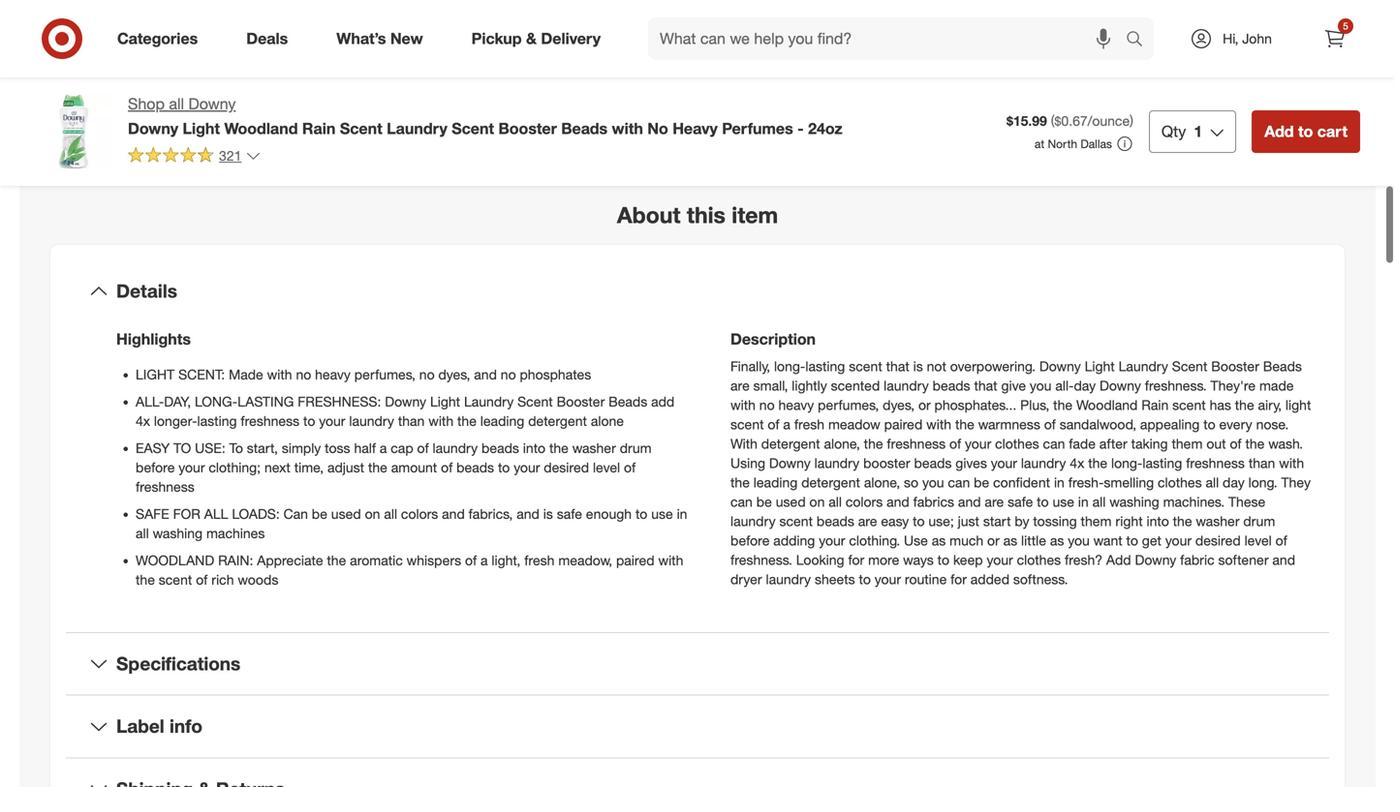 Task type: describe. For each thing, give the bounding box(es) containing it.
2 horizontal spatial in
[[1078, 494, 1089, 511]]

of up enough at the left of page
[[624, 459, 636, 476]]

to right sheets
[[859, 572, 871, 589]]

for
[[173, 506, 201, 523]]

all down safe
[[136, 525, 149, 542]]

&
[[526, 29, 537, 48]]

your up gives
[[965, 436, 992, 453]]

detergent inside 'all-day, long-lasting freshness: downy light laundry scent booster beads add 4x longer-lasting freshness to your laundry than with the leading detergent alone'
[[528, 413, 587, 430]]

longer-
[[154, 413, 197, 430]]

details button
[[66, 261, 1330, 322]]

1 vertical spatial detergent
[[762, 436, 820, 453]]

loads:
[[232, 506, 280, 523]]

your up confident
[[991, 455, 1018, 472]]

2 horizontal spatial can
[[1043, 436, 1065, 453]]

and right fabrics,
[[517, 506, 540, 523]]

ways
[[903, 552, 934, 569]]

1
[[1194, 122, 1203, 141]]

0 vertical spatial clothes
[[995, 436, 1040, 453]]

of left rich
[[196, 572, 208, 589]]

to left keep at the right bottom of page
[[938, 552, 950, 569]]

scent inside 'all-day, long-lasting freshness: downy light laundry scent booster beads add 4x longer-lasting freshness to your laundry than with the leading detergent alone'
[[518, 393, 553, 410]]

1 vertical spatial that
[[974, 378, 998, 395]]

$15.99
[[1007, 113, 1047, 130]]

downy down get
[[1135, 552, 1177, 569]]

0 vertical spatial for
[[848, 552, 865, 569]]

downy up sandalwood,
[[1100, 378, 1142, 395]]

label
[[116, 716, 164, 738]]

light,
[[492, 552, 521, 569]]

leading inside 'all-day, long-lasting freshness: downy light laundry scent booster beads add 4x longer-lasting freshness to your laundry than with the leading detergent alone'
[[480, 413, 525, 430]]

scent up with
[[731, 417, 764, 434]]

scent inside description finally, long-lasting scent that is not overpowering. downy light laundry scent booster beads are small, lightly scented laundry beads that give you all-day downy freshness. they're made with no heavy perfumes, dyes, or phosphates... plus, the woodland rain scent has the airy, light scent of a fresh meadow paired with the warmness of sandalwood, appealing to every nose. with detergent alone, the freshness of your clothes can fade after taking them out of the wash. using downy laundry booster beads gives your laundry 4x the long-lasting freshness than with the leading detergent alone, so you can be confident in fresh-smelling clothes all day long. they can be used on all colors and fabrics and are safe to use in all washing machines. these laundry scent beads are easy to use; just start by tossing them right into the washer drum before adding your clothing. use as much or as little as you want to get your desired level of freshness. looking for more ways to keep your clothes fresh? add downy fabric softener and dryer laundry sheets to your routine for added softness.
[[1172, 358, 1208, 375]]

before inside description finally, long-lasting scent that is not overpowering. downy light laundry scent booster beads are small, lightly scented laundry beads that give you all-day downy freshness. they're made with no heavy perfumes, dyes, or phosphates... plus, the woodland rain scent has the airy, light scent of a fresh meadow paired with the warmness of sandalwood, appealing to every nose. with detergent alone, the freshness of your clothes can fade after taking them out of the wash. using downy laundry booster beads gives your laundry 4x the long-lasting freshness than with the leading detergent alone, so you can be confident in fresh-smelling clothes all day long. they can be used on all colors and fabrics and are safe to use in all washing machines. these laundry scent beads are easy to use; just start by tossing them right into the washer drum before adding your clothing. use as much or as little as you want to get your desired level of freshness. looking for more ways to keep your clothes fresh? add downy fabric softener and dryer laundry sheets to your routine for added softness.
[[731, 533, 770, 550]]

downy right using
[[769, 455, 811, 472]]

to inside 'all-day, long-lasting freshness: downy light laundry scent booster beads add 4x longer-lasting freshness to your laundry than with the leading detergent alone'
[[303, 413, 315, 430]]

image of downy light woodland rain scent laundry scent booster beads with no heavy perfumes - 24oz image
[[35, 93, 112, 171]]

heavy
[[673, 119, 718, 138]]

at
[[1035, 137, 1045, 151]]

use inside description finally, long-lasting scent that is not overpowering. downy light laundry scent booster beads are small, lightly scented laundry beads that give you all-day downy freshness. they're made with no heavy perfumes, dyes, or phosphates... plus, the woodland rain scent has the airy, light scent of a fresh meadow paired with the warmness of sandalwood, appealing to every nose. with detergent alone, the freshness of your clothes can fade after taking them out of the wash. using downy laundry booster beads gives your laundry 4x the long-lasting freshness than with the leading detergent alone, so you can be confident in fresh-smelling clothes all day long. they can be used on all colors and fabrics and are safe to use in all washing machines. these laundry scent beads are easy to use; just start by tossing them right into the washer drum before adding your clothing. use as much or as little as you want to get your desired level of freshness. looking for more ways to keep your clothes fresh? add downy fabric softener and dryer laundry sheets to your routine for added softness.
[[1053, 494, 1075, 511]]

no left phosphates
[[501, 366, 516, 383]]

fresh?
[[1065, 552, 1103, 569]]

freshness down out
[[1186, 455, 1245, 472]]

the up 'fresh-'
[[1089, 455, 1108, 472]]

right
[[1116, 513, 1143, 530]]

made
[[229, 366, 263, 383]]

amount
[[391, 459, 437, 476]]

booster inside 'all-day, long-lasting freshness: downy light laundry scent booster beads add 4x longer-lasting freshness to your laundry than with the leading detergent alone'
[[557, 393, 605, 410]]

the down phosphates...
[[956, 417, 975, 434]]

machines
[[206, 525, 265, 542]]

your right get
[[1166, 533, 1192, 550]]

your up "looking"
[[819, 533, 846, 550]]

2 vertical spatial detergent
[[802, 475, 861, 492]]

with up they
[[1279, 455, 1305, 472]]

1 vertical spatial day
[[1223, 475, 1245, 492]]

scent up the adding
[[780, 513, 813, 530]]

they
[[1282, 475, 1311, 492]]

fresh inside woodland rain: appreciate the aromatic whispers of a light, fresh meadow, paired with the scent of rich woods
[[524, 552, 555, 569]]

$15.99 ( $0.67 /ounce )
[[1007, 113, 1134, 130]]

the left aromatic
[[327, 552, 346, 569]]

)
[[1130, 113, 1134, 130]]

these
[[1229, 494, 1266, 511]]

alone
[[591, 413, 624, 430]]

use
[[904, 533, 928, 550]]

no up freshness:
[[296, 366, 311, 383]]

with inside 'all-day, long-lasting freshness: downy light laundry scent booster beads add 4x longer-lasting freshness to your laundry than with the leading detergent alone'
[[429, 413, 454, 430]]

add inside description finally, long-lasting scent that is not overpowering. downy light laundry scent booster beads are small, lightly scented laundry beads that give you all-day downy freshness. they're made with no heavy perfumes, dyes, or phosphates... plus, the woodland rain scent has the airy, light scent of a fresh meadow paired with the warmness of sandalwood, appealing to every nose. with detergent alone, the freshness of your clothes can fade after taking them out of the wash. using downy laundry booster beads gives your laundry 4x the long-lasting freshness than with the leading detergent alone, so you can be confident in fresh-smelling clothes all day long. they can be used on all colors and fabrics and are safe to use in all washing machines. these laundry scent beads are easy to use; just start by tossing them right into the washer drum before adding your clothing. use as much or as little as you want to get your desired level of freshness. looking for more ways to keep your clothes fresh? add downy fabric softener and dryer laundry sheets to your routine for added softness.
[[1107, 552, 1132, 569]]

search button
[[1117, 17, 1164, 64]]

woodland inside shop all downy downy light woodland rain scent laundry scent booster beads with no heavy perfumes - 24oz
[[224, 119, 298, 138]]

nose.
[[1257, 417, 1289, 434]]

half
[[354, 440, 376, 457]]

scent right images on the top left of the page
[[452, 119, 494, 138]]

of up gives
[[950, 436, 962, 453]]

to up tossing at right bottom
[[1037, 494, 1049, 511]]

dyes, inside description finally, long-lasting scent that is not overpowering. downy light laundry scent booster beads are small, lightly scented laundry beads that give you all-day downy freshness. they're made with no heavy perfumes, dyes, or phosphates... plus, the woodland rain scent has the airy, light scent of a fresh meadow paired with the warmness of sandalwood, appealing to every nose. with detergent alone, the freshness of your clothes can fade after taking them out of the wash. using downy laundry booster beads gives your laundry 4x the long-lasting freshness than with the leading detergent alone, so you can be confident in fresh-smelling clothes all day long. they can be used on all colors and fabrics and are safe to use in all washing machines. these laundry scent beads are easy to use; just start by tossing them right into the washer drum before adding your clothing. use as much or as little as you want to get your desired level of freshness. looking for more ways to keep your clothes fresh? add downy fabric softener and dryer laundry sheets to your routine for added softness.
[[883, 397, 915, 414]]

scent right show
[[340, 119, 383, 138]]

softness.
[[1014, 572, 1068, 589]]

shop
[[128, 94, 165, 113]]

laundry down meadow
[[815, 455, 860, 472]]

1 vertical spatial are
[[985, 494, 1004, 511]]

321 link
[[128, 146, 261, 168]]

your inside 'all-day, long-lasting freshness: downy light laundry scent booster beads add 4x longer-lasting freshness to your laundry than with the leading detergent alone'
[[319, 413, 345, 430]]

and left phosphates
[[474, 366, 497, 383]]

the down using
[[731, 475, 750, 492]]

laundry inside description finally, long-lasting scent that is not overpowering. downy light laundry scent booster beads are small, lightly scented laundry beads that give you all-day downy freshness. they're made with no heavy perfumes, dyes, or phosphates... plus, the woodland rain scent has the airy, light scent of a fresh meadow paired with the warmness of sandalwood, appealing to every nose. with detergent alone, the freshness of your clothes can fade after taking them out of the wash. using downy laundry booster beads gives your laundry 4x the long-lasting freshness than with the leading detergent alone, so you can be confident in fresh-smelling clothes all day long. they can be used on all colors and fabrics and are safe to use in all washing machines. these laundry scent beads are easy to use; just start by tossing them right into the washer drum before adding your clothing. use as much or as little as you want to get your desired level of freshness. looking for more ways to keep your clothes fresh? add downy fabric softener and dryer laundry sheets to your routine for added softness.
[[1119, 358, 1169, 375]]

description finally, long-lasting scent that is not overpowering. downy light laundry scent booster beads are small, lightly scented laundry beads that give you all-day downy freshness. they're made with no heavy perfumes, dyes, or phosphates... plus, the woodland rain scent has the airy, light scent of a fresh meadow paired with the warmness of sandalwood, appealing to every nose. with detergent alone, the freshness of your clothes can fade after taking them out of the wash. using downy laundry booster beads gives your laundry 4x the long-lasting freshness than with the leading detergent alone, so you can be confident in fresh-smelling clothes all day long. they can be used on all colors and fabrics and are safe to use in all washing machines. these laundry scent beads are easy to use; just start by tossing them right into the washer drum before adding your clothing. use as much or as little as you want to get your desired level of freshness. looking for more ways to keep your clothes fresh? add downy fabric softener and dryer laundry sheets to your routine for added softness.
[[731, 330, 1312, 589]]

give
[[1002, 378, 1026, 395]]

1 vertical spatial them
[[1081, 513, 1112, 530]]

with down 'small,'
[[731, 397, 756, 414]]

all
[[204, 506, 228, 523]]

wash.
[[1269, 436, 1303, 453]]

freshness inside 'all-day, long-lasting freshness: downy light laundry scent booster beads add 4x longer-lasting freshness to your laundry than with the leading detergent alone'
[[241, 413, 300, 430]]

the down nose.
[[1246, 436, 1265, 453]]

1 as from the left
[[932, 533, 946, 550]]

0 horizontal spatial day
[[1074, 378, 1096, 395]]

of down plus,
[[1044, 417, 1056, 434]]

desired inside description finally, long-lasting scent that is not overpowering. downy light laundry scent booster beads are small, lightly scented laundry beads that give you all-day downy freshness. they're made with no heavy perfumes, dyes, or phosphates... plus, the woodland rain scent has the airy, light scent of a fresh meadow paired with the warmness of sandalwood, appealing to every nose. with detergent alone, the freshness of your clothes can fade after taking them out of the wash. using downy laundry booster beads gives your laundry 4x the long-lasting freshness than with the leading detergent alone, so you can be confident in fresh-smelling clothes all day long. they can be used on all colors and fabrics and are safe to use in all washing machines. these laundry scent beads are easy to use; just start by tossing them right into the washer drum before adding your clothing. use as much or as little as you want to get your desired level of freshness. looking for more ways to keep your clothes fresh? add downy fabric softener and dryer laundry sheets to your routine for added softness.
[[1196, 533, 1241, 550]]

phosphates
[[520, 366, 591, 383]]

0 vertical spatial them
[[1172, 436, 1203, 453]]

dallas
[[1081, 137, 1113, 151]]

1 vertical spatial alone,
[[864, 475, 900, 492]]

in inside 'safe for all loads: can be used on all colors and fabrics, and is safe enough to use in all washing machines'
[[677, 506, 688, 523]]

the down the half at the bottom of page
[[368, 459, 388, 476]]

to up 'use'
[[913, 513, 925, 530]]

colors inside 'safe for all loads: can be used on all colors and fabrics, and is safe enough to use in all washing machines'
[[401, 506, 438, 523]]

scent up the scented
[[849, 358, 883, 375]]

and left fabrics,
[[442, 506, 465, 523]]

downy light woodland rain scent laundry scent booster beads with no heavy perfumes - 24oz, 5 of 13 image
[[35, 0, 347, 97]]

laundry inside shop all downy downy light woodland rain scent laundry scent booster beads with no heavy perfumes - 24oz
[[387, 119, 448, 138]]

to
[[229, 440, 243, 457]]

and right the softener
[[1273, 552, 1296, 569]]

1 horizontal spatial are
[[858, 513, 878, 530]]

qty
[[1162, 122, 1187, 141]]

with up "lasting"
[[267, 366, 292, 383]]

new
[[390, 29, 423, 48]]

light inside shop all downy downy light woodland rain scent laundry scent booster beads with no heavy perfumes - 24oz
[[183, 119, 220, 138]]

woodland
[[136, 552, 214, 569]]

1 vertical spatial you
[[923, 475, 944, 492]]

1 horizontal spatial can
[[948, 475, 970, 492]]

of right "cap"
[[417, 440, 429, 457]]

all up "looking"
[[829, 494, 842, 511]]

what's
[[337, 29, 386, 48]]

start
[[984, 513, 1011, 530]]

0 vertical spatial heavy
[[315, 366, 351, 383]]

meadow,
[[559, 552, 613, 569]]

show more images button
[[275, 113, 434, 155]]

used inside description finally, long-lasting scent that is not overpowering. downy light laundry scent booster beads are small, lightly scented laundry beads that give you all-day downy freshness. they're made with no heavy perfumes, dyes, or phosphates... plus, the woodland rain scent has the airy, light scent of a fresh meadow paired with the warmness of sandalwood, appealing to every nose. with detergent alone, the freshness of your clothes can fade after taking them out of the wash. using downy laundry booster beads gives your laundry 4x the long-lasting freshness than with the leading detergent alone, so you can be confident in fresh-smelling clothes all day long. they can be used on all colors and fabrics and are safe to use in all washing machines. these laundry scent beads are easy to use; just start by tossing them right into the washer drum before adding your clothing. use as much or as little as you want to get your desired level of freshness. looking for more ways to keep your clothes fresh? add downy fabric softener and dryer laundry sheets to your routine for added softness.
[[776, 494, 806, 511]]

of down 'small,'
[[768, 417, 780, 434]]

a inside woodland rain: appreciate the aromatic whispers of a light, fresh meadow, paired with the scent of rich woods
[[481, 552, 488, 569]]

fabrics,
[[469, 506, 513, 523]]

start,
[[247, 440, 278, 457]]

1 vertical spatial for
[[951, 572, 967, 589]]

0 vertical spatial that
[[886, 358, 910, 375]]

1 horizontal spatial freshness.
[[1145, 378, 1207, 395]]

of right amount
[[441, 459, 453, 476]]

0 horizontal spatial dyes,
[[439, 366, 470, 383]]

4x inside description finally, long-lasting scent that is not overpowering. downy light laundry scent booster beads are small, lightly scented laundry beads that give you all-day downy freshness. they're made with no heavy perfumes, dyes, or phosphates... plus, the woodland rain scent has the airy, light scent of a fresh meadow paired with the warmness of sandalwood, appealing to every nose. with detergent alone, the freshness of your clothes can fade after taking them out of the wash. using downy laundry booster beads gives your laundry 4x the long-lasting freshness than with the leading detergent alone, so you can be confident in fresh-smelling clothes all day long. they can be used on all colors and fabrics and are safe to use in all washing machines. these laundry scent beads are easy to use; just start by tossing them right into the washer drum before adding your clothing. use as much or as little as you want to get your desired level of freshness. looking for more ways to keep your clothes fresh? add downy fabric softener and dryer laundry sheets to your routine for added softness.
[[1070, 455, 1085, 472]]

laundry down not
[[884, 378, 929, 395]]

looking
[[796, 552, 845, 569]]

the up every
[[1235, 397, 1255, 414]]

delivery
[[541, 29, 601, 48]]

by
[[1015, 513, 1030, 530]]

images
[[371, 124, 421, 143]]

booster
[[864, 455, 911, 472]]

your up light,
[[514, 459, 540, 476]]

downy up 321
[[188, 94, 236, 113]]

pickup & delivery link
[[455, 17, 625, 60]]

and up just
[[958, 494, 981, 511]]

the inside 'all-day, long-lasting freshness: downy light laundry scent booster beads add 4x longer-lasting freshness to your laundry than with the leading detergent alone'
[[457, 413, 477, 430]]

has
[[1210, 397, 1232, 414]]

4x inside 'all-day, long-lasting freshness: downy light laundry scent booster beads add 4x longer-lasting freshness to your laundry than with the leading detergent alone'
[[136, 413, 150, 430]]

1 horizontal spatial be
[[757, 494, 772, 511]]

pickup & delivery
[[472, 29, 601, 48]]

what's new link
[[320, 17, 447, 60]]

than inside 'all-day, long-lasting freshness: downy light laundry scent booster beads add 4x longer-lasting freshness to your laundry than with the leading detergent alone'
[[398, 413, 425, 430]]

to up out
[[1204, 417, 1216, 434]]

the down 'all-'
[[1054, 397, 1073, 414]]

downy down shop
[[128, 119, 178, 138]]

get
[[1142, 533, 1162, 550]]

scent:
[[178, 366, 225, 383]]

john
[[1243, 30, 1272, 47]]

rain:
[[218, 552, 253, 569]]

item
[[732, 202, 778, 229]]

light inside 'all-day, long-lasting freshness: downy light laundry scent booster beads add 4x longer-lasting freshness to your laundry than with the leading detergent alone'
[[430, 393, 460, 410]]

label info
[[116, 716, 203, 738]]

all-
[[136, 393, 164, 410]]

meadow
[[829, 417, 881, 434]]

level inside description finally, long-lasting scent that is not overpowering. downy light laundry scent booster beads are small, lightly scented laundry beads that give you all-day downy freshness. they're made with no heavy perfumes, dyes, or phosphates... plus, the woodland rain scent has the airy, light scent of a fresh meadow paired with the warmness of sandalwood, appealing to every nose. with detergent alone, the freshness of your clothes can fade after taking them out of the wash. using downy laundry booster beads gives your laundry 4x the long-lasting freshness than with the leading detergent alone, so you can be confident in fresh-smelling clothes all day long. they can be used on all colors and fabrics and are safe to use in all washing machines. these laundry scent beads are easy to use; just start by tossing them right into the washer drum before adding your clothing. use as much or as little as you want to get your desired level of freshness. looking for more ways to keep your clothes fresh? add downy fabric softener and dryer laundry sheets to your routine for added softness.
[[1245, 533, 1272, 550]]

machines.
[[1164, 494, 1225, 511]]

out
[[1207, 436, 1227, 453]]

your left routine on the right bottom
[[875, 572, 901, 589]]

more inside description finally, long-lasting scent that is not overpowering. downy light laundry scent booster beads are small, lightly scented laundry beads that give you all-day downy freshness. they're made with no heavy perfumes, dyes, or phosphates... plus, the woodland rain scent has the airy, light scent of a fresh meadow paired with the warmness of sandalwood, appealing to every nose. with detergent alone, the freshness of your clothes can fade after taking them out of the wash. using downy laundry booster beads gives your laundry 4x the long-lasting freshness than with the leading detergent alone, so you can be confident in fresh-smelling clothes all day long. they can be used on all colors and fabrics and are safe to use in all washing machines. these laundry scent beads are easy to use; just start by tossing them right into the washer drum before adding your clothing. use as much or as little as you want to get your desired level of freshness. looking for more ways to keep your clothes fresh? add downy fabric softener and dryer laundry sheets to your routine for added softness.
[[868, 552, 900, 569]]

next
[[265, 459, 291, 476]]

1 vertical spatial freshness.
[[731, 552, 793, 569]]

they're
[[1211, 378, 1256, 395]]

all up machines.
[[1206, 475, 1219, 492]]

on inside 'safe for all loads: can be used on all colors and fabrics, and is safe enough to use in all washing machines'
[[365, 506, 380, 523]]

freshness inside easy to use: to start, simply toss half a cap of laundry beads into the washer drum before your clothing; next time, adjust the amount of beads to your desired level of freshness
[[136, 479, 195, 496]]

freshness:
[[298, 393, 381, 410]]

2 as from the left
[[1004, 533, 1018, 550]]

want
[[1094, 533, 1123, 550]]

of down they
[[1276, 533, 1288, 550]]

appealing
[[1141, 417, 1200, 434]]

lasting inside 'all-day, long-lasting freshness: downy light laundry scent booster beads add 4x longer-lasting freshness to your laundry than with the leading detergent alone'
[[197, 413, 237, 430]]

made
[[1260, 378, 1294, 395]]

light inside description finally, long-lasting scent that is not overpowering. downy light laundry scent booster beads are small, lightly scented laundry beads that give you all-day downy freshness. they're made with no heavy perfumes, dyes, or phosphates... plus, the woodland rain scent has the airy, light scent of a fresh meadow paired with the warmness of sandalwood, appealing to every nose. with detergent alone, the freshness of your clothes can fade after taking them out of the wash. using downy laundry booster beads gives your laundry 4x the long-lasting freshness than with the leading detergent alone, so you can be confident in fresh-smelling clothes all day long. they can be used on all colors and fabrics and are safe to use in all washing machines. these laundry scent beads are easy to use; just start by tossing them right into the washer drum before adding your clothing. use as much or as little as you want to get your desired level of freshness. looking for more ways to keep your clothes fresh? add downy fabric softener and dryer laundry sheets to your routine for added softness.
[[1085, 358, 1115, 375]]

laundry inside 'all-day, long-lasting freshness: downy light laundry scent booster beads add 4x longer-lasting freshness to your laundry than with the leading detergent alone'
[[349, 413, 394, 430]]

1 horizontal spatial long-
[[1112, 455, 1143, 472]]

laundry inside 'all-day, long-lasting freshness: downy light laundry scent booster beads add 4x longer-lasting freshness to your laundry than with the leading detergent alone'
[[464, 393, 514, 410]]

about
[[617, 202, 681, 229]]

and up the easy
[[887, 494, 910, 511]]

washer inside description finally, long-lasting scent that is not overpowering. downy light laundry scent booster beads are small, lightly scented laundry beads that give you all-day downy freshness. they're made with no heavy perfumes, dyes, or phosphates... plus, the woodland rain scent has the airy, light scent of a fresh meadow paired with the warmness of sandalwood, appealing to every nose. with detergent alone, the freshness of your clothes can fade after taking them out of the wash. using downy laundry booster beads gives your laundry 4x the long-lasting freshness than with the leading detergent alone, so you can be confident in fresh-smelling clothes all day long. they can be used on all colors and fabrics and are safe to use in all washing machines. these laundry scent beads are easy to use; just start by tossing them right into the washer drum before adding your clothing. use as much or as little as you want to get your desired level of freshness. looking for more ways to keep your clothes fresh? add downy fabric softener and dryer laundry sheets to your routine for added softness.
[[1196, 513, 1240, 530]]

the down phosphates
[[549, 440, 569, 457]]

0 vertical spatial lasting
[[806, 358, 845, 375]]

more inside button
[[331, 124, 367, 143]]

2 horizontal spatial be
[[974, 475, 990, 492]]

downy up 'all-'
[[1040, 358, 1081, 375]]

drum inside easy to use: to start, simply toss half a cap of laundry beads into the washer drum before your clothing; next time, adjust the amount of beads to your desired level of freshness
[[620, 440, 652, 457]]

can
[[284, 506, 308, 523]]

before inside easy to use: to start, simply toss half a cap of laundry beads into the washer drum before your clothing; next time, adjust the amount of beads to your desired level of freshness
[[136, 459, 175, 476]]

of down every
[[1230, 436, 1242, 453]]

with down phosphates...
[[927, 417, 952, 434]]

using
[[731, 455, 766, 472]]

with inside woodland rain: appreciate the aromatic whispers of a light, fresh meadow, paired with the scent of rich woods
[[658, 552, 684, 569]]

laundry up the adding
[[731, 513, 776, 530]]

little
[[1022, 533, 1047, 550]]



Task type: vqa. For each thing, say whether or not it's contained in the screenshot.
hours
no



Task type: locate. For each thing, give the bounding box(es) containing it.
0 vertical spatial more
[[331, 124, 367, 143]]

used down adjust
[[331, 506, 361, 523]]

fabric
[[1181, 552, 1215, 569]]

them
[[1172, 436, 1203, 453], [1081, 513, 1112, 530]]

to up simply
[[303, 413, 315, 430]]

washer down alone
[[573, 440, 616, 457]]

safe down confident
[[1008, 494, 1033, 511]]

specifications
[[116, 653, 241, 675]]

1 vertical spatial long-
[[1112, 455, 1143, 472]]

use;
[[929, 513, 954, 530]]

airy,
[[1258, 397, 1282, 414]]

rich
[[211, 572, 234, 589]]

into
[[523, 440, 546, 457], [1147, 513, 1170, 530]]

level up the softener
[[1245, 533, 1272, 550]]

1 vertical spatial washing
[[153, 525, 203, 542]]

freshness down "lasting"
[[241, 413, 300, 430]]

2 horizontal spatial beads
[[1264, 358, 1302, 375]]

0 vertical spatial is
[[914, 358, 923, 375]]

1 vertical spatial light
[[1085, 358, 1115, 375]]

a inside easy to use: to start, simply toss half a cap of laundry beads into the washer drum before your clothing; next time, adjust the amount of beads to your desired level of freshness
[[380, 440, 387, 457]]

2 horizontal spatial are
[[985, 494, 1004, 511]]

heavy inside description finally, long-lasting scent that is not overpowering. downy light laundry scent booster beads are small, lightly scented laundry beads that give you all-day downy freshness. they're made with no heavy perfumes, dyes, or phosphates... plus, the woodland rain scent has the airy, light scent of a fresh meadow paired with the warmness of sandalwood, appealing to every nose. with detergent alone, the freshness of your clothes can fade after taking them out of the wash. using downy laundry booster beads gives your laundry 4x the long-lasting freshness than with the leading detergent alone, so you can be confident in fresh-smelling clothes all day long. they can be used on all colors and fabrics and are safe to use in all washing machines. these laundry scent beads are easy to use; just start by tossing them right into the washer drum before adding your clothing. use as much or as little as you want to get your desired level of freshness. looking for more ways to keep your clothes fresh? add downy fabric softener and dryer laundry sheets to your routine for added softness.
[[779, 397, 814, 414]]

what's new
[[337, 29, 423, 48]]

0 horizontal spatial in
[[677, 506, 688, 523]]

beads inside description finally, long-lasting scent that is not overpowering. downy light laundry scent booster beads are small, lightly scented laundry beads that give you all-day downy freshness. they're made with no heavy perfumes, dyes, or phosphates... plus, the woodland rain scent has the airy, light scent of a fresh meadow paired with the warmness of sandalwood, appealing to every nose. with detergent alone, the freshness of your clothes can fade after taking them out of the wash. using downy laundry booster beads gives your laundry 4x the long-lasting freshness than with the leading detergent alone, so you can be confident in fresh-smelling clothes all day long. they can be used on all colors and fabrics and are safe to use in all washing machines. these laundry scent beads are easy to use; just start by tossing them right into the washer drum before adding your clothing. use as much or as little as you want to get your desired level of freshness. looking for more ways to keep your clothes fresh? add downy fabric softener and dryer laundry sheets to your routine for added softness.
[[1264, 358, 1302, 375]]

used inside 'safe for all loads: can be used on all colors and fabrics, and is safe enough to use in all washing machines'
[[331, 506, 361, 523]]

day
[[1074, 378, 1096, 395], [1223, 475, 1245, 492]]

1 horizontal spatial beads
[[609, 393, 648, 410]]

day up these
[[1223, 475, 1245, 492]]

1 vertical spatial drum
[[1244, 513, 1276, 530]]

lasting down long-
[[197, 413, 237, 430]]

a left light,
[[481, 552, 488, 569]]

before down easy
[[136, 459, 175, 476]]

a right the half at the bottom of page
[[380, 440, 387, 457]]

all inside shop all downy downy light woodland rain scent laundry scent booster beads with no heavy perfumes - 24oz
[[169, 94, 184, 113]]

than inside description finally, long-lasting scent that is not overpowering. downy light laundry scent booster beads are small, lightly scented laundry beads that give you all-day downy freshness. they're made with no heavy perfumes, dyes, or phosphates... plus, the woodland rain scent has the airy, light scent of a fresh meadow paired with the warmness of sandalwood, appealing to every nose. with detergent alone, the freshness of your clothes can fade after taking them out of the wash. using downy laundry booster beads gives your laundry 4x the long-lasting freshness than with the leading detergent alone, so you can be confident in fresh-smelling clothes all day long. they can be used on all colors and fabrics and are safe to use in all washing machines. these laundry scent beads are easy to use; just start by tossing them right into the washer drum before adding your clothing. use as much or as little as you want to get your desired level of freshness. looking for more ways to keep your clothes fresh? add downy fabric softener and dryer laundry sheets to your routine for added softness.
[[1249, 455, 1276, 472]]

with inside shop all downy downy light woodland rain scent laundry scent booster beads with no heavy perfumes - 24oz
[[612, 119, 643, 138]]

laundry down "looking"
[[766, 572, 811, 589]]

plus,
[[1021, 397, 1050, 414]]

and
[[474, 366, 497, 383], [887, 494, 910, 511], [958, 494, 981, 511], [442, 506, 465, 523], [517, 506, 540, 523], [1273, 552, 1296, 569]]

in left 'fresh-'
[[1054, 475, 1065, 492]]

laundry up confident
[[1021, 455, 1066, 472]]

after
[[1100, 436, 1128, 453]]

1 vertical spatial clothes
[[1158, 475, 1202, 492]]

fresh-
[[1069, 475, 1104, 492]]

freshness. up dryer
[[731, 552, 793, 569]]

are up clothing.
[[858, 513, 878, 530]]

0 vertical spatial than
[[398, 413, 425, 430]]

downy light woodland rain scent laundry scent booster beads with no heavy perfumes - 24oz, 6 of 13 image
[[362, 0, 675, 97]]

all down 'fresh-'
[[1093, 494, 1106, 511]]

use right enough at the left of page
[[651, 506, 673, 523]]

24oz
[[808, 119, 843, 138]]

What can we help you find? suggestions appear below search field
[[648, 17, 1131, 60]]

0 horizontal spatial alone,
[[824, 436, 860, 453]]

laundry
[[884, 378, 929, 395], [349, 413, 394, 430], [433, 440, 478, 457], [815, 455, 860, 472], [1021, 455, 1066, 472], [731, 513, 776, 530], [766, 572, 811, 589]]

0 vertical spatial booster
[[499, 119, 557, 138]]

0 vertical spatial perfumes,
[[354, 366, 416, 383]]

into up get
[[1147, 513, 1170, 530]]

1 horizontal spatial add
[[1265, 122, 1294, 141]]

level inside easy to use: to start, simply toss half a cap of laundry beads into the washer drum before your clothing; next time, adjust the amount of beads to your desired level of freshness
[[593, 459, 620, 476]]

washing down for
[[153, 525, 203, 542]]

0 horizontal spatial into
[[523, 440, 546, 457]]

no up 'all-day, long-lasting freshness: downy light laundry scent booster beads add 4x longer-lasting freshness to your laundry than with the leading detergent alone'
[[419, 366, 435, 383]]

scent down woodland
[[159, 572, 192, 589]]

to
[[1299, 122, 1314, 141], [303, 413, 315, 430], [1204, 417, 1216, 434], [498, 459, 510, 476], [1037, 494, 1049, 511], [636, 506, 648, 523], [913, 513, 925, 530], [1127, 533, 1139, 550], [938, 552, 950, 569], [859, 572, 871, 589]]

1 vertical spatial paired
[[616, 552, 655, 569]]

0 horizontal spatial that
[[886, 358, 910, 375]]

them up "want"
[[1081, 513, 1112, 530]]

1 vertical spatial can
[[948, 475, 970, 492]]

safe left enough at the left of page
[[557, 506, 582, 523]]

1 vertical spatial leading
[[754, 475, 798, 492]]

0 vertical spatial into
[[523, 440, 546, 457]]

use:
[[195, 440, 226, 457]]

0 horizontal spatial paired
[[616, 552, 655, 569]]

to inside 'safe for all loads: can be used on all colors and fabrics, and is safe enough to use in all washing machines'
[[636, 506, 648, 523]]

north
[[1048, 137, 1078, 151]]

more right show
[[331, 124, 367, 143]]

all-day, long-lasting freshness: downy light laundry scent booster beads add 4x longer-lasting freshness to your laundry than with the leading detergent alone
[[136, 393, 675, 430]]

you up plus,
[[1030, 378, 1052, 395]]

1 horizontal spatial day
[[1223, 475, 1245, 492]]

be inside 'safe for all loads: can be used on all colors and fabrics, and is safe enough to use in all washing machines'
[[312, 506, 327, 523]]

categories
[[117, 29, 198, 48]]

booster up alone
[[557, 393, 605, 410]]

0 horizontal spatial as
[[932, 533, 946, 550]]

a inside description finally, long-lasting scent that is not overpowering. downy light laundry scent booster beads are small, lightly scented laundry beads that give you all-day downy freshness. they're made with no heavy perfumes, dyes, or phosphates... plus, the woodland rain scent has the airy, light scent of a fresh meadow paired with the warmness of sandalwood, appealing to every nose. with detergent alone, the freshness of your clothes can fade after taking them out of the wash. using downy laundry booster beads gives your laundry 4x the long-lasting freshness than with the leading detergent alone, so you can be confident in fresh-smelling clothes all day long. they can be used on all colors and fabrics and are safe to use in all washing machines. these laundry scent beads are easy to use; just start by tossing them right into the washer drum before adding your clothing. use as much or as little as you want to get your desired level of freshness. looking for more ways to keep your clothes fresh? add downy fabric softener and dryer laundry sheets to your routine for added softness.
[[783, 417, 791, 434]]

as down by
[[1004, 533, 1018, 550]]

booster inside shop all downy downy light woodland rain scent laundry scent booster beads with no heavy perfumes - 24oz
[[499, 119, 557, 138]]

1 horizontal spatial paired
[[885, 417, 923, 434]]

not
[[927, 358, 947, 375]]

light
[[136, 366, 175, 383]]

whispers
[[407, 552, 461, 569]]

washing inside 'safe for all loads: can be used on all colors and fabrics, and is safe enough to use in all washing machines'
[[153, 525, 203, 542]]

dyes,
[[439, 366, 470, 383], [883, 397, 915, 414]]

with left no
[[612, 119, 643, 138]]

2 horizontal spatial you
[[1068, 533, 1090, 550]]

or
[[919, 397, 931, 414], [988, 533, 1000, 550]]

1 horizontal spatial 4x
[[1070, 455, 1085, 472]]

the up booster
[[864, 436, 883, 453]]

0 horizontal spatial a
[[380, 440, 387, 457]]

drum down alone
[[620, 440, 652, 457]]

is left not
[[914, 358, 923, 375]]

of left light,
[[465, 552, 477, 569]]

1 vertical spatial or
[[988, 533, 1000, 550]]

0 horizontal spatial before
[[136, 459, 175, 476]]

0 horizontal spatial beads
[[561, 119, 608, 138]]

freshness up booster
[[887, 436, 946, 453]]

2 horizontal spatial lasting
[[1143, 455, 1183, 472]]

is inside description finally, long-lasting scent that is not overpowering. downy light laundry scent booster beads are small, lightly scented laundry beads that give you all-day downy freshness. they're made with no heavy perfumes, dyes, or phosphates... plus, the woodland rain scent has the airy, light scent of a fresh meadow paired with the warmness of sandalwood, appealing to every nose. with detergent alone, the freshness of your clothes can fade after taking them out of the wash. using downy laundry booster beads gives your laundry 4x the long-lasting freshness than with the leading detergent alone, so you can be confident in fresh-smelling clothes all day long. they can be used on all colors and fabrics and are safe to use in all washing machines. these laundry scent beads are easy to use; just start by tossing them right into the washer drum before adding your clothing. use as much or as little as you want to get your desired level of freshness. looking for more ways to keep your clothes fresh? add downy fabric softener and dryer laundry sheets to your routine for added softness.
[[914, 358, 923, 375]]

2 vertical spatial you
[[1068, 533, 1090, 550]]

is inside 'safe for all loads: can be used on all colors and fabrics, and is safe enough to use in all washing machines'
[[543, 506, 553, 523]]

deals link
[[230, 17, 312, 60]]

woodland inside description finally, long-lasting scent that is not overpowering. downy light laundry scent booster beads are small, lightly scented laundry beads that give you all-day downy freshness. they're made with no heavy perfumes, dyes, or phosphates... plus, the woodland rain scent has the airy, light scent of a fresh meadow paired with the warmness of sandalwood, appealing to every nose. with detergent alone, the freshness of your clothes can fade after taking them out of the wash. using downy laundry booster beads gives your laundry 4x the long-lasting freshness than with the leading detergent alone, so you can be confident in fresh-smelling clothes all day long. they can be used on all colors and fabrics and are safe to use in all washing machines. these laundry scent beads are easy to use; just start by tossing them right into the washer drum before adding your clothing. use as much or as little as you want to get your desired level of freshness. looking for more ways to keep your clothes fresh? add downy fabric softener and dryer laundry sheets to your routine for added softness.
[[1077, 397, 1138, 414]]

long- up 'small,'
[[774, 358, 806, 375]]

image gallery element
[[35, 0, 675, 155]]

hi, john
[[1223, 30, 1272, 47]]

0 vertical spatial paired
[[885, 417, 923, 434]]

that
[[886, 358, 910, 375], [974, 378, 998, 395]]

sponsored
[[1303, 120, 1361, 135]]

0 vertical spatial detergent
[[528, 413, 587, 430]]

1 horizontal spatial drum
[[1244, 513, 1276, 530]]

0 vertical spatial washing
[[1110, 494, 1160, 511]]

dyes, up 'all-day, long-lasting freshness: downy light laundry scent booster beads add 4x longer-lasting freshness to your laundry than with the leading detergent alone'
[[439, 366, 470, 383]]

perfumes,
[[354, 366, 416, 383], [818, 397, 879, 414]]

cap
[[391, 440, 413, 457]]

0 vertical spatial add
[[1265, 122, 1294, 141]]

scent inside woodland rain: appreciate the aromatic whispers of a light, fresh meadow, paired with the scent of rich woods
[[159, 572, 192, 589]]

long- up smelling
[[1112, 455, 1143, 472]]

are up start
[[985, 494, 1004, 511]]

leading inside description finally, long-lasting scent that is not overpowering. downy light laundry scent booster beads are small, lightly scented laundry beads that give you all-day downy freshness. they're made with no heavy perfumes, dyes, or phosphates... plus, the woodland rain scent has the airy, light scent of a fresh meadow paired with the warmness of sandalwood, appealing to every nose. with detergent alone, the freshness of your clothes can fade after taking them out of the wash. using downy laundry booster beads gives your laundry 4x the long-lasting freshness than with the leading detergent alone, so you can be confident in fresh-smelling clothes all day long. they can be used on all colors and fabrics and are safe to use in all washing machines. these laundry scent beads are easy to use; just start by tossing them right into the washer drum before adding your clothing. use as much or as little as you want to get your desired level of freshness. looking for more ways to keep your clothes fresh? add downy fabric softener and dryer laundry sheets to your routine for added softness.
[[754, 475, 798, 492]]

washer inside easy to use: to start, simply toss half a cap of laundry beads into the washer drum before your clothing; next time, adjust the amount of beads to your desired level of freshness
[[573, 440, 616, 457]]

colors down amount
[[401, 506, 438, 523]]

beads inside shop all downy downy light woodland rain scent laundry scent booster beads with no heavy perfumes - 24oz
[[561, 119, 608, 138]]

0 vertical spatial leading
[[480, 413, 525, 430]]

washer
[[573, 440, 616, 457], [1196, 513, 1240, 530]]

are
[[731, 378, 750, 395], [985, 494, 1004, 511], [858, 513, 878, 530]]

hi,
[[1223, 30, 1239, 47]]

perfumes
[[722, 119, 793, 138]]

1 horizontal spatial you
[[1030, 378, 1052, 395]]

1 horizontal spatial or
[[988, 533, 1000, 550]]

sandalwood,
[[1060, 417, 1137, 434]]

your down to
[[179, 459, 205, 476]]

0 vertical spatial alone,
[[824, 436, 860, 453]]

alone,
[[824, 436, 860, 453], [864, 475, 900, 492]]

1 vertical spatial desired
[[1196, 533, 1241, 550]]

for down clothing.
[[848, 552, 865, 569]]

1 horizontal spatial into
[[1147, 513, 1170, 530]]

add
[[651, 393, 675, 410]]

0 vertical spatial desired
[[544, 459, 589, 476]]

/ounce
[[1088, 113, 1130, 130]]

paired inside woodland rain: appreciate the aromatic whispers of a light, fresh meadow, paired with the scent of rich woods
[[616, 552, 655, 569]]

into inside easy to use: to start, simply toss half a cap of laundry beads into the washer drum before your clothing; next time, adjust the amount of beads to your desired level of freshness
[[523, 440, 546, 457]]

on inside description finally, long-lasting scent that is not overpowering. downy light laundry scent booster beads are small, lightly scented laundry beads that give you all-day downy freshness. they're made with no heavy perfumes, dyes, or phosphates... plus, the woodland rain scent has the airy, light scent of a fresh meadow paired with the warmness of sandalwood, appealing to every nose. with detergent alone, the freshness of your clothes can fade after taking them out of the wash. using downy laundry booster beads gives your laundry 4x the long-lasting freshness than with the leading detergent alone, so you can be confident in fresh-smelling clothes all day long. they can be used on all colors and fabrics and are safe to use in all washing machines. these laundry scent beads are easy to use; just start by tossing them right into the washer drum before adding your clothing. use as much or as little as you want to get your desired level of freshness. looking for more ways to keep your clothes fresh? add downy fabric softener and dryer laundry sheets to your routine for added softness.
[[810, 494, 825, 511]]

1 horizontal spatial in
[[1054, 475, 1065, 492]]

downy inside 'all-day, long-lasting freshness: downy light laundry scent booster beads add 4x longer-lasting freshness to your laundry than with the leading detergent alone'
[[385, 393, 426, 410]]

0 horizontal spatial be
[[312, 506, 327, 523]]

every
[[1220, 417, 1253, 434]]

added
[[971, 572, 1010, 589]]

0 horizontal spatial level
[[593, 459, 620, 476]]

to inside easy to use: to start, simply toss half a cap of laundry beads into the washer drum before your clothing; next time, adjust the amount of beads to your desired level of freshness
[[498, 459, 510, 476]]

0 horizontal spatial laundry
[[387, 119, 448, 138]]

0 vertical spatial day
[[1074, 378, 1096, 395]]

rain
[[302, 119, 336, 138], [1142, 397, 1169, 414]]

safe
[[1008, 494, 1033, 511], [557, 506, 582, 523]]

your up added
[[987, 552, 1013, 569]]

2 vertical spatial can
[[731, 494, 753, 511]]

0 vertical spatial you
[[1030, 378, 1052, 395]]

clothing.
[[849, 533, 900, 550]]

0 vertical spatial can
[[1043, 436, 1065, 453]]

4x
[[136, 413, 150, 430], [1070, 455, 1085, 472]]

freshness.
[[1145, 378, 1207, 395], [731, 552, 793, 569]]

1 horizontal spatial as
[[1004, 533, 1018, 550]]

0 vertical spatial a
[[783, 417, 791, 434]]

alone, down meadow
[[824, 436, 860, 453]]

0 horizontal spatial freshness.
[[731, 552, 793, 569]]

1 horizontal spatial on
[[810, 494, 825, 511]]

drum inside description finally, long-lasting scent that is not overpowering. downy light laundry scent booster beads are small, lightly scented laundry beads that give you all-day downy freshness. they're made with no heavy perfumes, dyes, or phosphates... plus, the woodland rain scent has the airy, light scent of a fresh meadow paired with the warmness of sandalwood, appealing to every nose. with detergent alone, the freshness of your clothes can fade after taking them out of the wash. using downy laundry booster beads gives your laundry 4x the long-lasting freshness than with the leading detergent alone, so you can be confident in fresh-smelling clothes all day long. they can be used on all colors and fabrics and are safe to use in all washing machines. these laundry scent beads are easy to use; just start by tossing them right into the washer drum before adding your clothing. use as much or as little as you want to get your desired level of freshness. looking for more ways to keep your clothes fresh? add downy fabric softener and dryer laundry sheets to your routine for added softness.
[[1244, 513, 1276, 530]]

1 horizontal spatial them
[[1172, 436, 1203, 453]]

2 vertical spatial clothes
[[1017, 552, 1061, 569]]

leading down using
[[754, 475, 798, 492]]

1 horizontal spatial leading
[[754, 475, 798, 492]]

colors
[[846, 494, 883, 511], [401, 506, 438, 523]]

the down machines.
[[1173, 513, 1193, 530]]

use inside 'safe for all loads: can be used on all colors and fabrics, and is safe enough to use in all washing machines'
[[651, 506, 673, 523]]

lasting
[[238, 393, 294, 410]]

0 vertical spatial or
[[919, 397, 931, 414]]

smelling
[[1104, 475, 1154, 492]]

light
[[1286, 397, 1312, 414]]

adjust
[[328, 459, 364, 476]]

3 as from the left
[[1050, 533, 1064, 550]]

0 horizontal spatial add
[[1107, 552, 1132, 569]]

day,
[[164, 393, 191, 410]]

downy up "cap"
[[385, 393, 426, 410]]

0 vertical spatial are
[[731, 378, 750, 395]]

description
[[731, 330, 816, 349]]

0 horizontal spatial is
[[543, 506, 553, 523]]

you up fabrics
[[923, 475, 944, 492]]

1 vertical spatial before
[[731, 533, 770, 550]]

1 horizontal spatial a
[[481, 552, 488, 569]]

softener
[[1219, 552, 1269, 569]]

laundry inside easy to use: to start, simply toss half a cap of laundry beads into the washer drum before your clothing; next time, adjust the amount of beads to your desired level of freshness
[[433, 440, 478, 457]]

lasting
[[806, 358, 845, 375], [197, 413, 237, 430], [1143, 455, 1183, 472]]

0 horizontal spatial woodland
[[224, 119, 298, 138]]

1 vertical spatial laundry
[[1119, 358, 1169, 375]]

0 horizontal spatial than
[[398, 413, 425, 430]]

woodland
[[224, 119, 298, 138], [1077, 397, 1138, 414]]

the down woodland
[[136, 572, 155, 589]]

add inside 'button'
[[1265, 122, 1294, 141]]

about this item
[[617, 202, 778, 229]]

to
[[174, 440, 191, 457]]

1 vertical spatial level
[[1245, 533, 1272, 550]]

1 horizontal spatial used
[[776, 494, 806, 511]]

woodland up 321
[[224, 119, 298, 138]]

2 vertical spatial laundry
[[464, 393, 514, 410]]

5 link
[[1314, 17, 1357, 60]]

1 horizontal spatial laundry
[[464, 393, 514, 410]]

all down easy to use: to start, simply toss half a cap of laundry beads into the washer drum before your clothing; next time, adjust the amount of beads to your desired level of freshness
[[384, 506, 397, 523]]

0 vertical spatial fresh
[[795, 417, 825, 434]]

colors inside description finally, long-lasting scent that is not overpowering. downy light laundry scent booster beads are small, lightly scented laundry beads that give you all-day downy freshness. they're made with no heavy perfumes, dyes, or phosphates... plus, the woodland rain scent has the airy, light scent of a fresh meadow paired with the warmness of sandalwood, appealing to every nose. with detergent alone, the freshness of your clothes can fade after taking them out of the wash. using downy laundry booster beads gives your laundry 4x the long-lasting freshness than with the leading detergent alone, so you can be confident in fresh-smelling clothes all day long. they can be used on all colors and fabrics and are safe to use in all washing machines. these laundry scent beads are easy to use; just start by tossing them right into the washer drum before adding your clothing. use as much or as little as you want to get your desired level of freshness. looking for more ways to keep your clothes fresh? add downy fabric softener and dryer laundry sheets to your routine for added softness.
[[846, 494, 883, 511]]

are down finally,
[[731, 378, 750, 395]]

clothes up machines.
[[1158, 475, 1202, 492]]

2 vertical spatial lasting
[[1143, 455, 1183, 472]]

freshness
[[241, 413, 300, 430], [887, 436, 946, 453], [1186, 455, 1245, 472], [136, 479, 195, 496]]

keep
[[954, 552, 983, 569]]

with right meadow,
[[658, 552, 684, 569]]

simply
[[282, 440, 321, 457]]

0 horizontal spatial light
[[183, 119, 220, 138]]

0 horizontal spatial them
[[1081, 513, 1112, 530]]

woodland rain: appreciate the aromatic whispers of a light, fresh meadow, paired with the scent of rich woods
[[136, 552, 684, 589]]

fresh inside description finally, long-lasting scent that is not overpowering. downy light laundry scent booster beads are small, lightly scented laundry beads that give you all-day downy freshness. they're made with no heavy perfumes, dyes, or phosphates... plus, the woodland rain scent has the airy, light scent of a fresh meadow paired with the warmness of sandalwood, appealing to every nose. with detergent alone, the freshness of your clothes can fade after taking them out of the wash. using downy laundry booster beads gives your laundry 4x the long-lasting freshness than with the leading detergent alone, so you can be confident in fresh-smelling clothes all day long. they can be used on all colors and fabrics and are safe to use in all washing machines. these laundry scent beads are easy to use; just start by tossing them right into the washer drum before adding your clothing. use as much or as little as you want to get your desired level of freshness. looking for more ways to keep your clothes fresh? add downy fabric softener and dryer laundry sheets to your routine for added softness.
[[795, 417, 825, 434]]

light up amount
[[430, 393, 460, 410]]

0 vertical spatial washer
[[573, 440, 616, 457]]

1 vertical spatial is
[[543, 506, 553, 523]]

rain left images on the top left of the page
[[302, 119, 336, 138]]

paired inside description finally, long-lasting scent that is not overpowering. downy light laundry scent booster beads are small, lightly scented laundry beads that give you all-day downy freshness. they're made with no heavy perfumes, dyes, or phosphates... plus, the woodland rain scent has the airy, light scent of a fresh meadow paired with the warmness of sandalwood, appealing to every nose. with detergent alone, the freshness of your clothes can fade after taking them out of the wash. using downy laundry booster beads gives your laundry 4x the long-lasting freshness than with the leading detergent alone, so you can be confident in fresh-smelling clothes all day long. they can be used on all colors and fabrics and are safe to use in all washing machines. these laundry scent beads are easy to use; just start by tossing them right into the washer drum before adding your clothing. use as much or as little as you want to get your desired level of freshness. looking for more ways to keep your clothes fresh? add downy fabric softener and dryer laundry sheets to your routine for added softness.
[[885, 417, 923, 434]]

on up the adding
[[810, 494, 825, 511]]

clothes down warmness
[[995, 436, 1040, 453]]

use
[[1053, 494, 1075, 511], [651, 506, 673, 523]]

1 horizontal spatial for
[[951, 572, 967, 589]]

drum down these
[[1244, 513, 1276, 530]]

0 horizontal spatial long-
[[774, 358, 806, 375]]

just
[[958, 513, 980, 530]]

all right shop
[[169, 94, 184, 113]]

cart
[[1318, 122, 1348, 141]]

the
[[1054, 397, 1073, 414], [1235, 397, 1255, 414], [457, 413, 477, 430], [956, 417, 975, 434], [864, 436, 883, 453], [1246, 436, 1265, 453], [549, 440, 569, 457], [1089, 455, 1108, 472], [368, 459, 388, 476], [731, 475, 750, 492], [1173, 513, 1193, 530], [327, 552, 346, 569], [136, 572, 155, 589]]

4x down fade
[[1070, 455, 1085, 472]]

taking
[[1132, 436, 1168, 453]]

scent up appealing
[[1173, 397, 1206, 414]]

to inside 'button'
[[1299, 122, 1314, 141]]

washing inside description finally, long-lasting scent that is not overpowering. downy light laundry scent booster beads are small, lightly scented laundry beads that give you all-day downy freshness. they're made with no heavy perfumes, dyes, or phosphates... plus, the woodland rain scent has the airy, light scent of a fresh meadow paired with the warmness of sandalwood, appealing to every nose. with detergent alone, the freshness of your clothes can fade after taking them out of the wash. using downy laundry booster beads gives your laundry 4x the long-lasting freshness than with the leading detergent alone, so you can be confident in fresh-smelling clothes all day long. they can be used on all colors and fabrics and are safe to use in all washing machines. these laundry scent beads are easy to use; just start by tossing them right into the washer drum before adding your clothing. use as much or as little as you want to get your desired level of freshness. looking for more ways to keep your clothes fresh? add downy fabric softener and dryer laundry sheets to your routine for added softness.
[[1110, 494, 1160, 511]]

0 vertical spatial level
[[593, 459, 620, 476]]

easy to use: to start, simply toss half a cap of laundry beads into the washer drum before your clothing; next time, adjust the amount of beads to your desired level of freshness
[[136, 440, 652, 496]]

categories link
[[101, 17, 222, 60]]

2 vertical spatial beads
[[609, 393, 648, 410]]

safe inside description finally, long-lasting scent that is not overpowering. downy light laundry scent booster beads are small, lightly scented laundry beads that give you all-day downy freshness. they're made with no heavy perfumes, dyes, or phosphates... plus, the woodland rain scent has the airy, light scent of a fresh meadow paired with the warmness of sandalwood, appealing to every nose. with detergent alone, the freshness of your clothes can fade after taking them out of the wash. using downy laundry booster beads gives your laundry 4x the long-lasting freshness than with the leading detergent alone, so you can be confident in fresh-smelling clothes all day long. they can be used on all colors and fabrics and are safe to use in all washing machines. these laundry scent beads are easy to use; just start by tossing them right into the washer drum before adding your clothing. use as much or as little as you want to get your desired level of freshness. looking for more ways to keep your clothes fresh? add downy fabric softener and dryer laundry sheets to your routine for added softness.
[[1008, 494, 1033, 511]]

beads inside 'all-day, long-lasting freshness: downy light laundry scent booster beads add 4x longer-lasting freshness to your laundry than with the leading detergent alone'
[[609, 393, 648, 410]]

or down not
[[919, 397, 931, 414]]

booster inside description finally, long-lasting scent that is not overpowering. downy light laundry scent booster beads are small, lightly scented laundry beads that give you all-day downy freshness. they're made with no heavy perfumes, dyes, or phosphates... plus, the woodland rain scent has the airy, light scent of a fresh meadow paired with the warmness of sandalwood, appealing to every nose. with detergent alone, the freshness of your clothes can fade after taking them out of the wash. using downy laundry booster beads gives your laundry 4x the long-lasting freshness than with the leading detergent alone, so you can be confident in fresh-smelling clothes all day long. they can be used on all colors and fabrics and are safe to use in all washing machines. these laundry scent beads are easy to use; just start by tossing them right into the washer drum before adding your clothing. use as much or as little as you want to get your desired level of freshness. looking for more ways to keep your clothes fresh? add downy fabric softener and dryer laundry sheets to your routine for added softness.
[[1212, 358, 1260, 375]]

before
[[136, 459, 175, 476], [731, 533, 770, 550]]

can down gives
[[948, 475, 970, 492]]

0 vertical spatial rain
[[302, 119, 336, 138]]

(
[[1051, 113, 1055, 130]]

1 horizontal spatial washer
[[1196, 513, 1240, 530]]

perfumes, inside description finally, long-lasting scent that is not overpowering. downy light laundry scent booster beads are small, lightly scented laundry beads that give you all-day downy freshness. they're made with no heavy perfumes, dyes, or phosphates... plus, the woodland rain scent has the airy, light scent of a fresh meadow paired with the warmness of sandalwood, appealing to every nose. with detergent alone, the freshness of your clothes can fade after taking them out of the wash. using downy laundry booster beads gives your laundry 4x the long-lasting freshness than with the leading detergent alone, so you can be confident in fresh-smelling clothes all day long. they can be used on all colors and fabrics and are safe to use in all washing machines. these laundry scent beads are easy to use; just start by tossing them right into the washer drum before adding your clothing. use as much or as little as you want to get your desired level of freshness. looking for more ways to keep your clothes fresh? add downy fabric softener and dryer laundry sheets to your routine for added softness.
[[818, 397, 879, 414]]

booster up they're
[[1212, 358, 1260, 375]]

used
[[776, 494, 806, 511], [331, 506, 361, 523]]

woods
[[238, 572, 279, 589]]

qty 1
[[1162, 122, 1203, 141]]

321
[[219, 147, 242, 164]]

enough
[[586, 506, 632, 523]]

1 vertical spatial rain
[[1142, 397, 1169, 414]]

rain inside shop all downy downy light woodland rain scent laundry scent booster beads with no heavy perfumes - 24oz
[[302, 119, 336, 138]]

detergent right with
[[762, 436, 820, 453]]

rain inside description finally, long-lasting scent that is not overpowering. downy light laundry scent booster beads are small, lightly scented laundry beads that give you all-day downy freshness. they're made with no heavy perfumes, dyes, or phosphates... plus, the woodland rain scent has the airy, light scent of a fresh meadow paired with the warmness of sandalwood, appealing to every nose. with detergent alone, the freshness of your clothes can fade after taking them out of the wash. using downy laundry booster beads gives your laundry 4x the long-lasting freshness than with the leading detergent alone, so you can be confident in fresh-smelling clothes all day long. they can be used on all colors and fabrics and are safe to use in all washing machines. these laundry scent beads are easy to use; just start by tossing them right into the washer drum before adding your clothing. use as much or as little as you want to get your desired level of freshness. looking for more ways to keep your clothes fresh? add downy fabric softener and dryer laundry sheets to your routine for added softness.
[[1142, 397, 1169, 414]]

deals
[[246, 29, 288, 48]]

drum
[[620, 440, 652, 457], [1244, 513, 1276, 530]]

desired inside easy to use: to start, simply toss half a cap of laundry beads into the washer drum before your clothing; next time, adjust the amount of beads to your desired level of freshness
[[544, 459, 589, 476]]

scent up appealing
[[1172, 358, 1208, 375]]

to left get
[[1127, 533, 1139, 550]]

1 horizontal spatial rain
[[1142, 397, 1169, 414]]

than up long.
[[1249, 455, 1276, 472]]

1 horizontal spatial alone,
[[864, 475, 900, 492]]

advertisement region
[[721, 45, 1361, 118]]

no inside description finally, long-lasting scent that is not overpowering. downy light laundry scent booster beads are small, lightly scented laundry beads that give you all-day downy freshness. they're made with no heavy perfumes, dyes, or phosphates... plus, the woodland rain scent has the airy, light scent of a fresh meadow paired with the warmness of sandalwood, appealing to every nose. with detergent alone, the freshness of your clothes can fade after taking them out of the wash. using downy laundry booster beads gives your laundry 4x the long-lasting freshness than with the leading detergent alone, so you can be confident in fresh-smelling clothes all day long. they can be used on all colors and fabrics and are safe to use in all washing machines. these laundry scent beads are easy to use; just start by tossing them right into the washer drum before adding your clothing. use as much or as little as you want to get your desired level of freshness. looking for more ways to keep your clothes fresh? add downy fabric softener and dryer laundry sheets to your routine for added softness.
[[760, 397, 775, 414]]

easy
[[136, 440, 170, 457]]

1 horizontal spatial desired
[[1196, 533, 1241, 550]]

5
[[1343, 20, 1349, 32]]

1 horizontal spatial more
[[868, 552, 900, 569]]

1 horizontal spatial before
[[731, 533, 770, 550]]

your
[[319, 413, 345, 430], [965, 436, 992, 453], [991, 455, 1018, 472], [179, 459, 205, 476], [514, 459, 540, 476], [819, 533, 846, 550], [1166, 533, 1192, 550], [987, 552, 1013, 569], [875, 572, 901, 589]]

lasting down taking
[[1143, 455, 1183, 472]]

be right can
[[312, 506, 327, 523]]

desired up enough at the left of page
[[544, 459, 589, 476]]

laundry up amount
[[433, 440, 478, 457]]

fabrics
[[913, 494, 955, 511]]

into inside description finally, long-lasting scent that is not overpowering. downy light laundry scent booster beads are small, lightly scented laundry beads that give you all-day downy freshness. they're made with no heavy perfumes, dyes, or phosphates... plus, the woodland rain scent has the airy, light scent of a fresh meadow paired with the warmness of sandalwood, appealing to every nose. with detergent alone, the freshness of your clothes can fade after taking them out of the wash. using downy laundry booster beads gives your laundry 4x the long-lasting freshness than with the leading detergent alone, so you can be confident in fresh-smelling clothes all day long. they can be used on all colors and fabrics and are safe to use in all washing machines. these laundry scent beads are easy to use; just start by tossing them right into the washer drum before adding your clothing. use as much or as little as you want to get your desired level of freshness. looking for more ways to keep your clothes fresh? add downy fabric softener and dryer laundry sheets to your routine for added softness.
[[1147, 513, 1170, 530]]

show
[[288, 124, 327, 143]]

washing up right
[[1110, 494, 1160, 511]]

beads up alone
[[609, 393, 648, 410]]

safe inside 'safe for all loads: can be used on all colors and fabrics, and is safe enough to use in all washing machines'
[[557, 506, 582, 523]]



